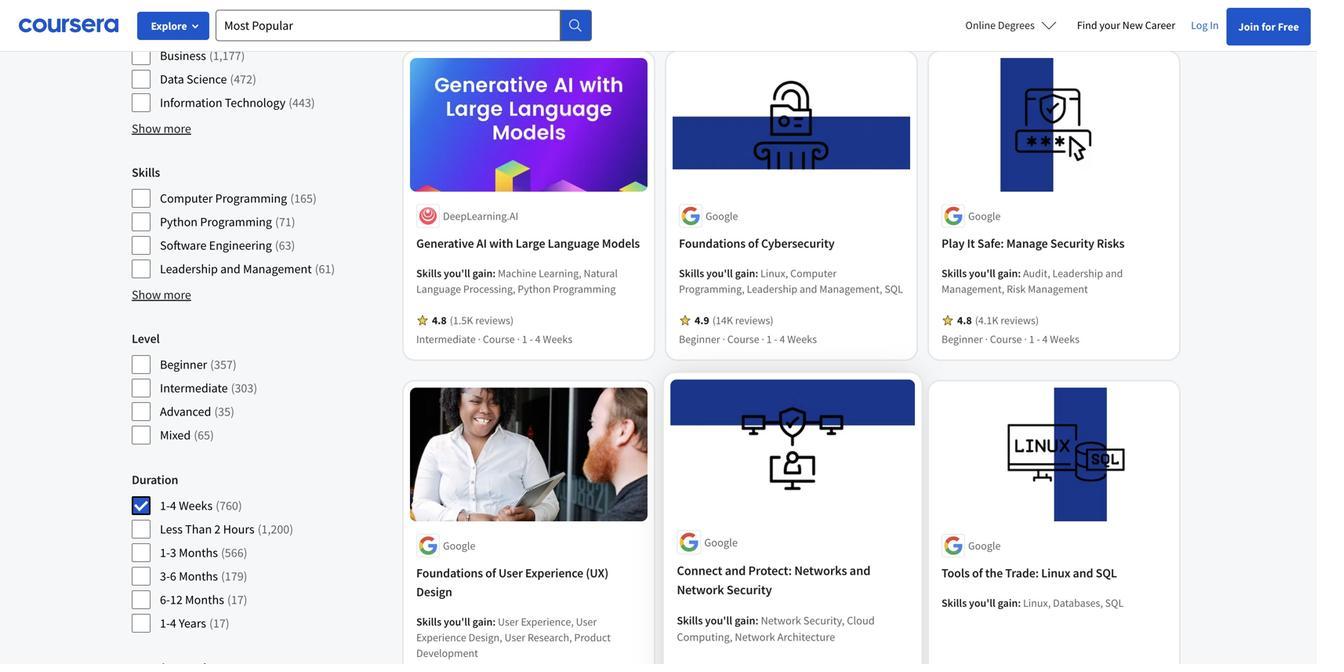 Task type: vqa. For each thing, say whether or not it's contained in the screenshot.


Task type: describe. For each thing, give the bounding box(es) containing it.
of for the
[[972, 565, 983, 581]]

4.8 for generative
[[432, 313, 447, 327]]

natural
[[584, 266, 618, 280]]

sql for linux, computer programming, leadership and management, sql
[[885, 282, 903, 296]]

models
[[602, 236, 640, 251]]

join for free link
[[1227, 8, 1311, 45]]

in
[[1210, 18, 1219, 32]]

new
[[1123, 18, 1143, 32]]

foundations of user experience (ux) design link
[[416, 564, 641, 601]]

4 · from the left
[[762, 332, 764, 346]]

760 inside 'duration' group
[[220, 498, 238, 514]]

1 horizontal spatial language
[[548, 236, 599, 251]]

weeks for foundations of cybersecurity
[[787, 332, 817, 346]]

skills inside group
[[132, 165, 160, 180]]

information technology ( 443 )
[[160, 95, 315, 111]]

deeplearning.ai
[[443, 209, 518, 223]]

risks
[[1097, 236, 1125, 251]]

protect:
[[748, 562, 792, 578]]

- for safe:
[[1037, 332, 1040, 346]]

skills you'll gain : for with
[[416, 266, 498, 280]]

weeks inside 'duration' group
[[179, 498, 213, 514]]

learning,
[[539, 266, 581, 280]]

you'll for foundations of user experience (ux) design
[[444, 615, 470, 629]]

connect and protect: networks and network security
[[677, 562, 871, 598]]

65
[[198, 427, 210, 443]]

user up product
[[576, 615, 597, 629]]

you'll for play it safe: manage security risks
[[969, 266, 996, 280]]

development
[[416, 646, 478, 660]]

: for play it safe: manage security risks
[[1018, 266, 1021, 280]]

your
[[1100, 18, 1120, 32]]

science for data science
[[187, 71, 227, 87]]

4 inside button
[[539, 12, 545, 26]]

skills for foundations of cybersecurity
[[679, 266, 704, 280]]

with
[[489, 236, 513, 251]]

manage
[[1006, 236, 1048, 251]]

linux, inside linux, computer programming, leadership and management, sql
[[760, 266, 788, 280]]

gain down the
[[998, 596, 1018, 610]]

research,
[[528, 630, 572, 644]]

than
[[185, 521, 212, 537]]

linux, computer programming, leadership and management, sql
[[679, 266, 903, 296]]

risk
[[1007, 282, 1026, 296]]

1-4 weeks button
[[520, 6, 599, 31]]

mixed ( 65 )
[[160, 427, 214, 443]]

of for cybersecurity
[[748, 236, 759, 251]]

1-4 weeks
[[530, 12, 577, 26]]

357
[[214, 357, 233, 372]]

show more for leadership and management ( 61 )
[[132, 287, 191, 303]]

course for safe:
[[990, 332, 1022, 346]]

and inside linux, computer programming, leadership and management, sql
[[800, 282, 817, 296]]

free
[[1278, 20, 1299, 34]]

show more button for information
[[132, 119, 191, 138]]

explore
[[151, 19, 187, 33]]

show more for information technology ( 443 )
[[132, 121, 191, 136]]

skills you'll gain : for protect:
[[677, 613, 761, 628]]

find
[[1077, 18, 1097, 32]]

connect and protect: networks and network security link
[[677, 561, 909, 599]]

generative ai with large language models link
[[416, 234, 641, 253]]

4.9 (14k reviews)
[[695, 313, 774, 327]]

What do you want to learn? text field
[[216, 10, 561, 41]]

experience for design,
[[416, 630, 466, 644]]

level
[[132, 331, 160, 347]]

: for foundations of cybersecurity
[[755, 266, 758, 280]]

google for protect:
[[704, 535, 738, 549]]

network inside 'connect and protect: networks and network security'
[[677, 582, 724, 598]]

the
[[985, 565, 1003, 581]]

more for leadership and management ( 61 )
[[163, 287, 191, 303]]

(1.5k
[[450, 313, 473, 327]]

architecture
[[777, 629, 835, 644]]

472
[[234, 71, 253, 87]]

subject group
[[132, 0, 388, 113]]

beginner for play
[[942, 332, 983, 346]]

design
[[416, 584, 452, 600]]

safe:
[[977, 236, 1004, 251]]

you'll for connect and protect: networks and network security
[[705, 613, 732, 628]]

gain for foundations of user experience (ux) design
[[472, 615, 493, 629]]

advanced ( 35 )
[[160, 404, 234, 419]]

1- for 1-4 weeks ( 760 )
[[160, 498, 170, 514]]

beginner ( 357 )
[[160, 357, 237, 372]]

gain for play it safe: manage security risks
[[998, 266, 1018, 280]]

: for foundations of user experience (ux) design
[[493, 615, 496, 629]]

computer science ( 760 )
[[160, 24, 285, 40]]

management inside audit, leadership and management, risk management
[[1028, 282, 1088, 296]]

python inside machine learning, natural language processing, python programming
[[518, 282, 551, 296]]

71
[[279, 214, 291, 230]]

management inside 'skills' group
[[243, 261, 312, 277]]

management, inside audit, leadership and management, risk management
[[942, 282, 1005, 296]]

machine
[[498, 266, 536, 280]]

months for 3-6 months
[[179, 568, 218, 584]]

2 · from the left
[[517, 332, 520, 346]]

: down trade: on the bottom of the page
[[1018, 596, 1021, 610]]

log in
[[1191, 18, 1219, 32]]

2 vertical spatial network
[[735, 629, 775, 644]]

35
[[218, 404, 231, 419]]

google for safe:
[[968, 209, 1001, 223]]

show for information technology
[[132, 121, 161, 136]]

reviews) for with
[[475, 313, 514, 327]]

(4.1k
[[975, 313, 998, 327]]

leadership inside linux, computer programming, leadership and management, sql
[[747, 282, 797, 296]]

6 · from the left
[[1024, 332, 1027, 346]]

join
[[1238, 20, 1259, 34]]

skills for foundations of user experience (ux) design
[[416, 615, 442, 629]]

engineering
[[209, 238, 272, 253]]

programming inside machine learning, natural language processing, python programming
[[553, 282, 616, 296]]

google for cybersecurity
[[706, 209, 738, 223]]

63
[[279, 238, 291, 253]]

for
[[1262, 20, 1276, 34]]

user up the design,
[[498, 615, 519, 629]]

skills you'll gain : for safe:
[[942, 266, 1023, 280]]

data
[[160, 71, 184, 87]]

explore button
[[137, 12, 209, 40]]

mixed
[[160, 427, 191, 443]]

science for computer science
[[215, 24, 255, 40]]

(14k
[[712, 313, 733, 327]]

tools of the trade: linux and sql link
[[942, 564, 1167, 582]]

3 · from the left
[[722, 332, 725, 346]]

17 for 1-4 years ( 17 )
[[213, 615, 226, 631]]

programming for computer programming
[[215, 191, 287, 206]]

months for 6-12 months
[[185, 592, 224, 608]]

566
[[225, 545, 244, 561]]

and right linux
[[1073, 565, 1093, 581]]

security inside 'connect and protect: networks and network security'
[[727, 582, 772, 598]]

179
[[225, 568, 244, 584]]

show for leadership and management
[[132, 287, 161, 303]]

weeks inside button
[[547, 12, 577, 26]]

reviews) for safe:
[[1001, 313, 1039, 327]]

- for with
[[530, 332, 533, 346]]

leadership and management ( 61 )
[[160, 261, 335, 277]]

software
[[160, 238, 207, 253]]

programming,
[[679, 282, 745, 296]]

log
[[1191, 18, 1208, 32]]

show more button for leadership
[[132, 285, 191, 304]]

google for user
[[443, 539, 475, 553]]

gain for connect and protect: networks and network security
[[735, 613, 755, 628]]

760 inside subject group
[[262, 24, 281, 40]]

computer inside linux, computer programming, leadership and management, sql
[[790, 266, 837, 280]]

: for generative ai with large language models
[[493, 266, 496, 280]]

6-12 months ( 17 )
[[160, 592, 247, 608]]

beginner · course · 1 - 4 weeks for safe:
[[942, 332, 1080, 346]]

61
[[319, 261, 331, 277]]

product
[[574, 630, 611, 644]]

1-4 weeks ( 760 )
[[160, 498, 242, 514]]

computing,
[[677, 629, 733, 644]]

1 · from the left
[[478, 332, 481, 346]]

reviews) for cybersecurity
[[735, 313, 774, 327]]

1-3 months ( 566 )
[[160, 545, 247, 561]]

foundations for foundations of user experience (ux) design
[[416, 565, 483, 581]]

4.9
[[695, 313, 709, 327]]

skills you'll gain : for user
[[416, 615, 498, 629]]

1- for 1-4 years ( 17 )
[[160, 615, 170, 631]]

linux
[[1041, 565, 1071, 581]]

1 vertical spatial linux,
[[1023, 596, 1051, 610]]

4.8 (1.5k reviews)
[[432, 313, 514, 327]]

sql for tools of the trade: linux and sql
[[1096, 565, 1117, 581]]

5 · from the left
[[985, 332, 988, 346]]



Task type: locate. For each thing, give the bounding box(es) containing it.
security down protect:
[[727, 582, 772, 598]]

more down software
[[163, 287, 191, 303]]

2 vertical spatial computer
[[790, 266, 837, 280]]

networks
[[794, 562, 847, 578]]

17
[[231, 592, 244, 608], [213, 615, 226, 631]]

audit,
[[1023, 266, 1050, 280]]

intermediate for intermediate · course · 1 - 4 weeks
[[416, 332, 476, 346]]

science down business ( 1,177 )
[[187, 71, 227, 87]]

foundations inside foundations of user experience (ux) design
[[416, 565, 483, 581]]

you'll up computing, on the bottom of page
[[705, 613, 732, 628]]

gain down 'connect and protect: networks and network security'
[[735, 613, 755, 628]]

computer inside 'skills' group
[[160, 191, 213, 206]]

3
[[170, 545, 176, 561]]

- down machine learning, natural language processing, python programming
[[530, 332, 533, 346]]

you'll down safe:
[[969, 266, 996, 280]]

you'll down the
[[969, 596, 996, 610]]

management down audit,
[[1028, 282, 1088, 296]]

1 vertical spatial network
[[761, 613, 801, 628]]

1 course from the left
[[483, 332, 515, 346]]

2 beginner · course · 1 - 4 weeks from the left
[[942, 332, 1080, 346]]

foundations of cybersecurity
[[679, 236, 835, 251]]

more
[[163, 121, 191, 136], [163, 287, 191, 303]]

duration
[[132, 472, 178, 488]]

security,
[[803, 613, 845, 628]]

165
[[294, 191, 313, 206]]

you'll for generative ai with large language models
[[444, 266, 470, 280]]

: for connect and protect: networks and network security
[[755, 613, 759, 628]]

weeks for play it safe: manage security risks
[[1050, 332, 1080, 346]]

intermediate up the advanced ( 35 )
[[160, 380, 228, 396]]

skills group
[[132, 163, 388, 279]]

1 horizontal spatial management
[[1028, 282, 1088, 296]]

google up foundations of cybersecurity
[[706, 209, 738, 223]]

4.8 (4.1k reviews)
[[957, 313, 1039, 327]]

2 show more button from the top
[[132, 285, 191, 304]]

4.8 left the (1.5k
[[432, 313, 447, 327]]

programming for python programming
[[200, 214, 272, 230]]

0 horizontal spatial management
[[243, 261, 312, 277]]

management, inside linux, computer programming, leadership and management, sql
[[819, 282, 882, 296]]

network right computing, on the bottom of page
[[735, 629, 775, 644]]

1 for with
[[522, 332, 527, 346]]

databases,
[[1053, 596, 1103, 610]]

17 right years at the left bottom of the page
[[213, 615, 226, 631]]

computer for python
[[160, 191, 213, 206]]

0 horizontal spatial language
[[416, 282, 461, 296]]

- down 4.8 (4.1k reviews)
[[1037, 332, 1040, 346]]

1 horizontal spatial of
[[748, 236, 759, 251]]

0 vertical spatial show more
[[132, 121, 191, 136]]

audit, leadership and management, risk management
[[942, 266, 1123, 296]]

1 vertical spatial experience
[[416, 630, 466, 644]]

1- for 1-4 weeks
[[530, 12, 539, 26]]

beginner up intermediate ( 303 )
[[160, 357, 207, 372]]

skills you'll gain : up the programming,
[[679, 266, 760, 280]]

1 horizontal spatial beginner
[[679, 332, 720, 346]]

1 down 4.9 (14k reviews)
[[766, 332, 772, 346]]

course down the 4.8 (1.5k reviews)
[[483, 332, 515, 346]]

0 horizontal spatial 760
[[220, 498, 238, 514]]

1 horizontal spatial linux,
[[1023, 596, 1051, 610]]

experience left the (ux)
[[525, 565, 583, 581]]

· down (4.1k
[[985, 332, 988, 346]]

0 vertical spatial network
[[677, 582, 724, 598]]

1 horizontal spatial security
[[1050, 236, 1094, 251]]

2 horizontal spatial leadership
[[1053, 266, 1103, 280]]

computer up the business
[[160, 24, 213, 40]]

gain up "processing,"
[[472, 266, 493, 280]]

experience,
[[521, 615, 574, 629]]

technology
[[225, 95, 286, 111]]

skills you'll gain : for cybersecurity
[[679, 266, 760, 280]]

of
[[748, 236, 759, 251], [485, 565, 496, 581], [972, 565, 983, 581]]

0 horizontal spatial intermediate
[[160, 380, 228, 396]]

network up architecture
[[761, 613, 801, 628]]

0 horizontal spatial experience
[[416, 630, 466, 644]]

1- for 1-3 months ( 566 )
[[160, 545, 170, 561]]

3 1 from the left
[[1029, 332, 1035, 346]]

language inside machine learning, natural language processing, python programming
[[416, 282, 461, 296]]

foundations of cybersecurity link
[[679, 234, 904, 253]]

google up design
[[443, 539, 475, 553]]

management, down cybersecurity
[[819, 282, 882, 296]]

2 more from the top
[[163, 287, 191, 303]]

1 vertical spatial management
[[1028, 282, 1088, 296]]

and down software engineering ( 63 )
[[220, 261, 241, 277]]

· down (14k
[[722, 332, 725, 346]]

1 down machine learning, natural language processing, python programming
[[522, 332, 527, 346]]

computer down cybersecurity
[[790, 266, 837, 280]]

1 vertical spatial intermediate
[[160, 380, 228, 396]]

tools of the trade: linux and sql
[[942, 565, 1117, 581]]

processing,
[[463, 282, 515, 296]]

0 vertical spatial months
[[179, 545, 218, 561]]

2 horizontal spatial 1
[[1029, 332, 1035, 346]]

management down 63
[[243, 261, 312, 277]]

and right "networks"
[[850, 562, 871, 578]]

gain for generative ai with large language models
[[472, 266, 493, 280]]

1 horizontal spatial course
[[727, 332, 759, 346]]

· down machine learning, natural language processing, python programming
[[517, 332, 520, 346]]

science
[[215, 24, 255, 40], [187, 71, 227, 87]]

0 vertical spatial 760
[[262, 24, 281, 40]]

sql inside linux, computer programming, leadership and management, sql
[[885, 282, 903, 296]]

2 1 from the left
[[766, 332, 772, 346]]

foundations for foundations of cybersecurity
[[679, 236, 746, 251]]

foundations up the programming,
[[679, 236, 746, 251]]

beginner · course · 1 - 4 weeks down 4.8 (4.1k reviews)
[[942, 332, 1080, 346]]

advanced
[[160, 404, 211, 419]]

skills you'll gain : up the design,
[[416, 615, 498, 629]]

course for cybersecurity
[[727, 332, 759, 346]]

· down the 4.8 (1.5k reviews)
[[478, 332, 481, 346]]

cybersecurity
[[761, 236, 835, 251]]

1 show from the top
[[132, 121, 161, 136]]

leadership inside 'skills' group
[[160, 261, 218, 277]]

management
[[243, 261, 312, 277], [1028, 282, 1088, 296]]

2 - from the left
[[774, 332, 778, 346]]

show more button up level
[[132, 285, 191, 304]]

2 vertical spatial sql
[[1105, 596, 1124, 610]]

760 up less than 2 hours ( 1,200 )
[[220, 498, 238, 514]]

coursera image
[[19, 13, 118, 38]]

1 vertical spatial python
[[518, 282, 551, 296]]

1 horizontal spatial foundations
[[679, 236, 746, 251]]

1 vertical spatial show more
[[132, 287, 191, 303]]

find your new career link
[[1069, 16, 1183, 35]]

you'll for foundations of cybersecurity
[[706, 266, 733, 280]]

leadership down software
[[160, 261, 218, 277]]

of left the
[[972, 565, 983, 581]]

2 vertical spatial months
[[185, 592, 224, 608]]

course
[[483, 332, 515, 346], [727, 332, 759, 346], [990, 332, 1022, 346]]

0 vertical spatial show
[[132, 121, 161, 136]]

2 horizontal spatial of
[[972, 565, 983, 581]]

google up the connect
[[704, 535, 738, 549]]

experience for (ux)
[[525, 565, 583, 581]]

0 vertical spatial 17
[[231, 592, 244, 608]]

1 horizontal spatial experience
[[525, 565, 583, 581]]

2 management, from the left
[[942, 282, 1005, 296]]

security left risks
[[1050, 236, 1094, 251]]

python inside 'skills' group
[[160, 214, 198, 230]]

user inside foundations of user experience (ux) design
[[499, 565, 523, 581]]

0 horizontal spatial beginner · course · 1 - 4 weeks
[[679, 332, 817, 346]]

weeks for generative ai with large language models
[[543, 332, 572, 346]]

play it safe: manage security risks
[[942, 236, 1125, 251]]

join for free
[[1238, 20, 1299, 34]]

it
[[967, 236, 975, 251]]

0 horizontal spatial leadership
[[160, 261, 218, 277]]

760
[[262, 24, 281, 40], [220, 498, 238, 514]]

1-4 years ( 17 )
[[160, 615, 229, 631]]

6-
[[160, 592, 170, 608]]

connect
[[677, 562, 722, 578]]

skills for generative ai with large language models
[[416, 266, 442, 280]]

beginner down (4.1k
[[942, 332, 983, 346]]

python programming ( 71 )
[[160, 214, 295, 230]]

3 course from the left
[[990, 332, 1022, 346]]

business
[[160, 48, 206, 64]]

less
[[160, 521, 183, 537]]

0 horizontal spatial 17
[[213, 615, 226, 631]]

1 vertical spatial foundations
[[416, 565, 483, 581]]

intermediate · course · 1 - 4 weeks
[[416, 332, 572, 346]]

and down risks
[[1105, 266, 1123, 280]]

0 vertical spatial sql
[[885, 282, 903, 296]]

0 vertical spatial language
[[548, 236, 599, 251]]

0 vertical spatial intermediate
[[416, 332, 476, 346]]

beginner · course · 1 - 4 weeks
[[679, 332, 817, 346], [942, 332, 1080, 346]]

intermediate down the (1.5k
[[416, 332, 476, 346]]

1 more from the top
[[163, 121, 191, 136]]

beginner for foundations
[[679, 332, 720, 346]]

1 horizontal spatial leadership
[[747, 282, 797, 296]]

programming down computer programming ( 165 )
[[200, 214, 272, 230]]

1 vertical spatial 17
[[213, 615, 226, 631]]

sql
[[885, 282, 903, 296], [1096, 565, 1117, 581], [1105, 596, 1124, 610]]

1 horizontal spatial 4.8
[[957, 313, 972, 327]]

2 reviews) from the left
[[735, 313, 774, 327]]

reviews) right (14k
[[735, 313, 774, 327]]

programming down natural
[[553, 282, 616, 296]]

computer programming ( 165 )
[[160, 191, 317, 206]]

generative ai with large language models
[[416, 236, 640, 251]]

1,177
[[213, 48, 241, 64]]

and inside audit, leadership and management, risk management
[[1105, 266, 1123, 280]]

find your new career
[[1077, 18, 1175, 32]]

- down linux, computer programming, leadership and management, sql
[[774, 332, 778, 346]]

career
[[1145, 18, 1175, 32]]

google for the
[[968, 539, 1001, 553]]

network
[[677, 582, 724, 598], [761, 613, 801, 628], [735, 629, 775, 644]]

more down the 'information'
[[163, 121, 191, 136]]

of left cybersecurity
[[748, 236, 759, 251]]

2 horizontal spatial reviews)
[[1001, 313, 1039, 327]]

1 horizontal spatial 17
[[231, 592, 244, 608]]

0 horizontal spatial management,
[[819, 282, 882, 296]]

0 vertical spatial programming
[[215, 191, 287, 206]]

· down 4.8 (4.1k reviews)
[[1024, 332, 1027, 346]]

: up the design,
[[493, 615, 496, 629]]

1 horizontal spatial -
[[774, 332, 778, 346]]

2
[[214, 521, 221, 537]]

1 4.8 from the left
[[432, 313, 447, 327]]

generative
[[416, 236, 474, 251]]

you'll up the programming,
[[706, 266, 733, 280]]

1 vertical spatial programming
[[200, 214, 272, 230]]

google
[[706, 209, 738, 223], [968, 209, 1001, 223], [704, 535, 738, 549], [443, 539, 475, 553], [968, 539, 1001, 553]]

gain down foundations of cybersecurity
[[735, 266, 755, 280]]

security
[[1050, 236, 1094, 251], [727, 582, 772, 598]]

0 vertical spatial experience
[[525, 565, 583, 581]]

language
[[548, 236, 599, 251], [416, 282, 461, 296]]

foundations of user experience (ux) design
[[416, 565, 609, 600]]

duration group
[[132, 470, 388, 633]]

0 horizontal spatial 1
[[522, 332, 527, 346]]

beginner · course · 1 - 4 weeks for cybersecurity
[[679, 332, 817, 346]]

skills you'll gain : up computing, on the bottom of page
[[677, 613, 761, 628]]

online degrees button
[[953, 8, 1069, 42]]

language up learning,
[[548, 236, 599, 251]]

0 vertical spatial computer
[[160, 24, 213, 40]]

foundations up design
[[416, 565, 483, 581]]

1 vertical spatial show
[[132, 287, 161, 303]]

None search field
[[216, 10, 592, 41]]

1 horizontal spatial 760
[[262, 24, 281, 40]]

skills you'll gain : down generative
[[416, 266, 498, 280]]

0 vertical spatial linux,
[[760, 266, 788, 280]]

show up level
[[132, 287, 161, 303]]

beginner · course · 1 - 4 weeks down 4.9 (14k reviews)
[[679, 332, 817, 346]]

computer up software
[[160, 191, 213, 206]]

0 vertical spatial python
[[160, 214, 198, 230]]

business ( 1,177 )
[[160, 48, 245, 64]]

ai
[[477, 236, 487, 251]]

and down cybersecurity
[[800, 282, 817, 296]]

level group
[[132, 329, 388, 445]]

user up experience,
[[499, 565, 523, 581]]

1 vertical spatial sql
[[1096, 565, 1117, 581]]

1 for cybersecurity
[[766, 332, 772, 346]]

- for cybersecurity
[[774, 332, 778, 346]]

course for with
[[483, 332, 515, 346]]

user
[[499, 565, 523, 581], [498, 615, 519, 629], [576, 615, 597, 629], [505, 630, 525, 644]]

gain for foundations of cybersecurity
[[735, 266, 755, 280]]

gain up risk
[[998, 266, 1018, 280]]

skills for connect and protect: networks and network security
[[677, 613, 703, 628]]

0 vertical spatial science
[[215, 24, 255, 40]]

0 horizontal spatial foundations
[[416, 565, 483, 581]]

leadership inside audit, leadership and management, risk management
[[1053, 266, 1103, 280]]

linux, down tools of the trade: linux and sql
[[1023, 596, 1051, 610]]

and inside 'skills' group
[[220, 261, 241, 277]]

of for user
[[485, 565, 496, 581]]

months down 1-3 months ( 566 )
[[179, 568, 218, 584]]

experience up the development
[[416, 630, 466, 644]]

4.8 left (4.1k
[[957, 313, 972, 327]]

0 vertical spatial management
[[243, 261, 312, 277]]

1 vertical spatial 760
[[220, 498, 238, 514]]

of up the design,
[[485, 565, 496, 581]]

1 horizontal spatial 1
[[766, 332, 772, 346]]

more for information technology ( 443 )
[[163, 121, 191, 136]]

beginner inside 'level' 'group'
[[160, 357, 207, 372]]

google up safe:
[[968, 209, 1001, 223]]

language up the (1.5k
[[416, 282, 461, 296]]

1 management, from the left
[[819, 282, 882, 296]]

computer inside subject group
[[160, 24, 213, 40]]

play
[[942, 236, 965, 251]]

1 horizontal spatial python
[[518, 282, 551, 296]]

2 vertical spatial programming
[[553, 282, 616, 296]]

: up "processing,"
[[493, 266, 496, 280]]

1 1 from the left
[[522, 332, 527, 346]]

1 horizontal spatial intermediate
[[416, 332, 476, 346]]

3 - from the left
[[1037, 332, 1040, 346]]

1 horizontal spatial management,
[[942, 282, 1005, 296]]

course down 4.8 (4.1k reviews)
[[990, 332, 1022, 346]]

0 horizontal spatial 4.8
[[432, 313, 447, 327]]

0 horizontal spatial course
[[483, 332, 515, 346]]

1 vertical spatial computer
[[160, 191, 213, 206]]

0 vertical spatial security
[[1050, 236, 1094, 251]]

of inside foundations of user experience (ux) design
[[485, 565, 496, 581]]

1 vertical spatial months
[[179, 568, 218, 584]]

1 horizontal spatial reviews)
[[735, 313, 774, 327]]

google up the
[[968, 539, 1001, 553]]

(ux)
[[586, 565, 609, 581]]

: down 'connect and protect: networks and network security'
[[755, 613, 759, 628]]

17 for 6-12 months ( 17 )
[[231, 592, 244, 608]]

sql for skills you'll gain : linux, databases, sql
[[1105, 596, 1124, 610]]

4.8 for play
[[957, 313, 972, 327]]

python up software
[[160, 214, 198, 230]]

2 horizontal spatial beginner
[[942, 332, 983, 346]]

2 show more from the top
[[132, 287, 191, 303]]

1 vertical spatial security
[[727, 582, 772, 598]]

1,200
[[261, 521, 289, 537]]

user right the design,
[[505, 630, 525, 644]]

leadership down play it safe: manage security risks link
[[1053, 266, 1103, 280]]

0 horizontal spatial python
[[160, 214, 198, 230]]

months down "than"
[[179, 545, 218, 561]]

cloud
[[847, 613, 875, 628]]

months for 1-3 months
[[179, 545, 218, 561]]

· down 4.9 (14k reviews)
[[762, 332, 764, 346]]

1- inside button
[[530, 12, 539, 26]]

reviews) up intermediate · course · 1 - 4 weeks
[[475, 313, 514, 327]]

1 horizontal spatial beginner · course · 1 - 4 weeks
[[942, 332, 1080, 346]]

leadership
[[160, 261, 218, 277], [1053, 266, 1103, 280], [747, 282, 797, 296]]

1 for safe:
[[1029, 332, 1035, 346]]

computer
[[160, 24, 213, 40], [160, 191, 213, 206], [790, 266, 837, 280]]

0 horizontal spatial linux,
[[760, 266, 788, 280]]

intermediate for intermediate ( 303 )
[[160, 380, 228, 396]]

·
[[478, 332, 481, 346], [517, 332, 520, 346], [722, 332, 725, 346], [762, 332, 764, 346], [985, 332, 988, 346], [1024, 332, 1027, 346]]

2 horizontal spatial -
[[1037, 332, 1040, 346]]

computer for business
[[160, 24, 213, 40]]

1 show more from the top
[[132, 121, 191, 136]]

experience inside user experience, user experience design, user research, product development
[[416, 630, 466, 644]]

log in link
[[1183, 16, 1227, 34]]

0 horizontal spatial of
[[485, 565, 496, 581]]

3-
[[160, 568, 170, 584]]

0 horizontal spatial -
[[530, 332, 533, 346]]

network down the connect
[[677, 582, 724, 598]]

intermediate ( 303 )
[[160, 380, 257, 396]]

1 reviews) from the left
[[475, 313, 514, 327]]

2 course from the left
[[727, 332, 759, 346]]

1-
[[530, 12, 539, 26], [160, 498, 170, 514], [160, 545, 170, 561], [160, 615, 170, 631]]

3 reviews) from the left
[[1001, 313, 1039, 327]]

large
[[516, 236, 545, 251]]

years
[[179, 615, 206, 631]]

2 show from the top
[[132, 287, 161, 303]]

1 vertical spatial language
[[416, 282, 461, 296]]

software engineering ( 63 )
[[160, 238, 295, 253]]

hours
[[223, 521, 254, 537]]

show down the 'information'
[[132, 121, 161, 136]]

0 vertical spatial foundations
[[679, 236, 746, 251]]

760 up technology
[[262, 24, 281, 40]]

0 horizontal spatial beginner
[[160, 357, 207, 372]]

1 - from the left
[[530, 332, 533, 346]]

beginner down the 4.9
[[679, 332, 720, 346]]

machine learning, natural language processing, python programming
[[416, 266, 618, 296]]

management,
[[819, 282, 882, 296], [942, 282, 1005, 296]]

0 vertical spatial show more button
[[132, 119, 191, 138]]

experience inside foundations of user experience (ux) design
[[525, 565, 583, 581]]

skills for play it safe: manage security risks
[[942, 266, 967, 280]]

show more button down the 'information'
[[132, 119, 191, 138]]

you'll up the design,
[[444, 615, 470, 629]]

1 vertical spatial science
[[187, 71, 227, 87]]

1 vertical spatial more
[[163, 287, 191, 303]]

trade:
[[1005, 565, 1039, 581]]

experience
[[525, 565, 583, 581], [416, 630, 466, 644]]

17 down 179
[[231, 592, 244, 608]]

leadership down foundations of cybersecurity
[[747, 282, 797, 296]]

data science ( 472 )
[[160, 71, 256, 87]]

1 beginner · course · 1 - 4 weeks from the left
[[679, 332, 817, 346]]

0 horizontal spatial security
[[727, 582, 772, 598]]

1 show more button from the top
[[132, 119, 191, 138]]

degrees
[[998, 18, 1035, 32]]

management, up (4.1k
[[942, 282, 1005, 296]]

0 horizontal spatial reviews)
[[475, 313, 514, 327]]

reviews) down risk
[[1001, 313, 1039, 327]]

programming up python programming ( 71 )
[[215, 191, 287, 206]]

and left protect:
[[725, 562, 746, 578]]

skills you'll gain : down safe:
[[942, 266, 1023, 280]]

2 horizontal spatial course
[[990, 332, 1022, 346]]

1 vertical spatial show more button
[[132, 285, 191, 304]]

2 4.8 from the left
[[957, 313, 972, 327]]

python down machine at the top left of the page
[[518, 282, 551, 296]]

intermediate inside 'level' 'group'
[[160, 380, 228, 396]]

0 vertical spatial more
[[163, 121, 191, 136]]

online
[[966, 18, 996, 32]]

(
[[259, 24, 262, 40], [209, 48, 213, 64], [230, 71, 234, 87], [289, 95, 292, 111], [290, 191, 294, 206], [275, 214, 279, 230], [275, 238, 279, 253], [315, 261, 319, 277], [210, 357, 214, 372], [231, 380, 235, 396], [214, 404, 218, 419], [194, 427, 198, 443], [216, 498, 220, 514], [258, 521, 261, 537], [221, 545, 225, 561], [221, 568, 225, 584], [227, 592, 231, 608], [209, 615, 213, 631]]



